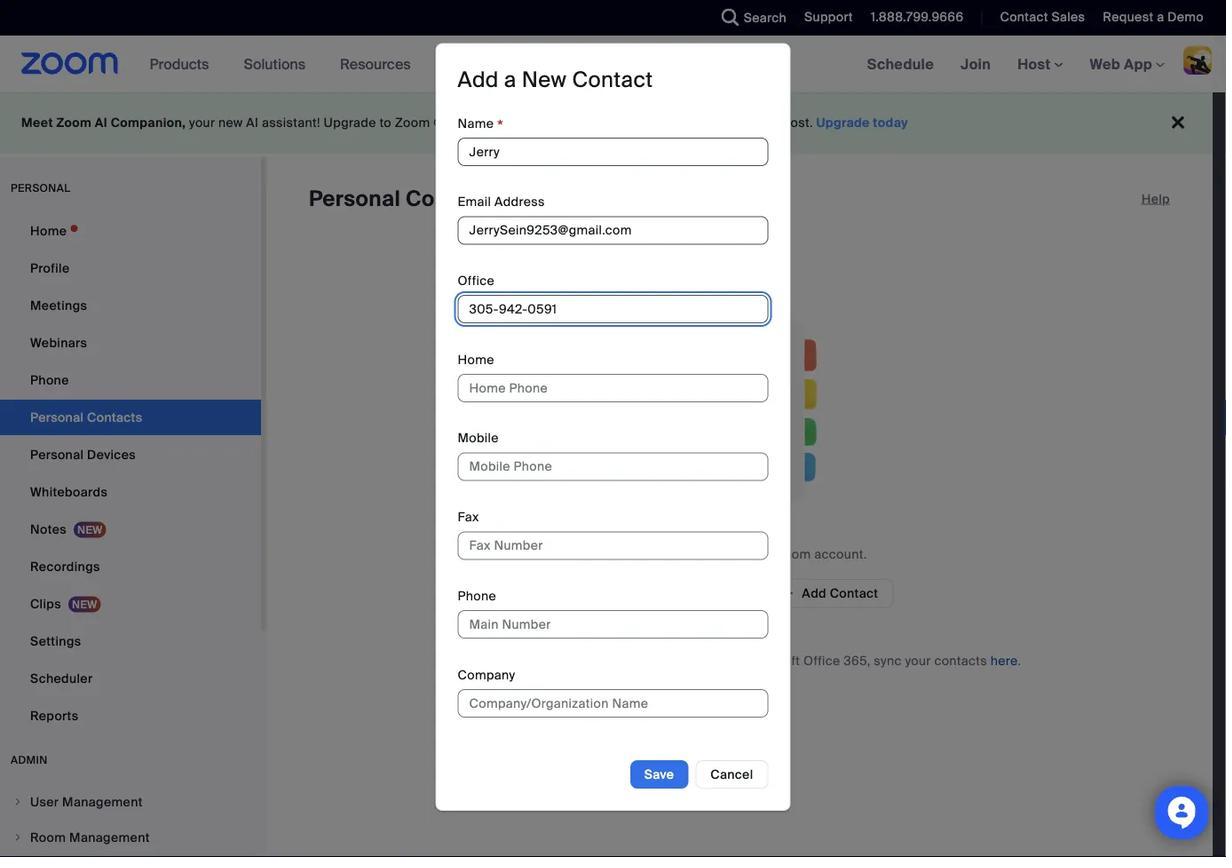 Task type: locate. For each thing, give the bounding box(es) containing it.
here
[[991, 653, 1019, 669]]

office left 365,
[[804, 653, 841, 669]]

1 horizontal spatial upgrade
[[817, 115, 870, 131]]

1 upgrade from the left
[[324, 115, 376, 131]]

to
[[380, 115, 392, 131], [582, 115, 594, 131], [732, 546, 744, 562]]

personal
[[309, 185, 401, 213], [30, 446, 84, 463]]

contacts
[[633, 546, 686, 562], [935, 653, 988, 669]]

0 horizontal spatial your
[[189, 115, 215, 131]]

1 horizontal spatial microsoft
[[743, 653, 801, 669]]

companion,
[[111, 115, 186, 131]]

personal contacts
[[309, 185, 501, 213]]

1 vertical spatial contacts
[[935, 653, 988, 669]]

1 horizontal spatial your
[[747, 546, 773, 562]]

contact left sales
[[1001, 9, 1049, 25]]

microsoft down phone text box
[[590, 653, 647, 669]]

0 horizontal spatial upgrade
[[324, 115, 376, 131]]

a left the demo
[[1158, 9, 1165, 25]]

email
[[458, 194, 491, 210]]

and inside meet zoom ai companion, footer
[[486, 115, 509, 131]]

0 vertical spatial office
[[458, 273, 495, 289]]

zoom right the meet
[[56, 115, 92, 131]]

join
[[961, 55, 992, 73]]

plans
[[446, 55, 484, 74]]

fax
[[458, 509, 480, 525]]

0 vertical spatial personal
[[309, 185, 401, 213]]

0 horizontal spatial contact
[[573, 66, 653, 93]]

microsoft down the add icon
[[743, 653, 801, 669]]

1 horizontal spatial contact
[[830, 585, 879, 601]]

zoom up the add icon
[[776, 546, 812, 562]]

zoom left one
[[395, 115, 430, 131]]

2 microsoft from the left
[[743, 653, 801, 669]]

0 horizontal spatial zoom
[[56, 115, 92, 131]]

1 vertical spatial your
[[747, 546, 773, 562]]

devices
[[87, 446, 136, 463]]

contact down account.
[[830, 585, 879, 601]]

request a demo link
[[1090, 0, 1227, 36], [1104, 9, 1205, 25]]

clips link
[[0, 586, 261, 622]]

a
[[1158, 9, 1165, 25], [504, 66, 517, 93]]

0 horizontal spatial contacts
[[633, 546, 686, 562]]

and left get
[[486, 115, 509, 131]]

0 vertical spatial contacts
[[633, 546, 686, 562]]

1 vertical spatial home
[[458, 351, 495, 368]]

to right added
[[732, 546, 744, 562]]

0 horizontal spatial ai
[[95, 115, 108, 131]]

0 vertical spatial phone
[[30, 372, 69, 388]]

banner
[[0, 36, 1227, 94]]

clips
[[30, 596, 61, 612]]

First and Last Name text field
[[458, 137, 769, 166]]

office
[[458, 273, 495, 289], [804, 653, 841, 669]]

1 vertical spatial contact
[[573, 66, 653, 93]]

companion
[[613, 115, 683, 131]]

and right exchange,
[[717, 653, 740, 669]]

a right &
[[504, 66, 517, 93]]

phone up for
[[458, 588, 497, 604]]

a for request
[[1158, 9, 1165, 25]]

personal for personal devices
[[30, 446, 84, 463]]

0 horizontal spatial to
[[380, 115, 392, 131]]

1 horizontal spatial phone
[[458, 588, 497, 604]]

contacts left "here" link
[[935, 653, 988, 669]]

admin menu menu
[[0, 785, 261, 857]]

zoom
[[56, 115, 92, 131], [395, 115, 430, 131], [776, 546, 812, 562]]

meet zoom ai companion, your new ai assistant! upgrade to zoom one pro and get access to ai companion at no additional cost. upgrade today
[[21, 115, 909, 131]]

name
[[458, 115, 494, 131]]

office inside add a new contact dialog
[[458, 273, 495, 289]]

save
[[645, 766, 675, 783]]

0 horizontal spatial a
[[504, 66, 517, 93]]

ai
[[95, 115, 108, 131], [246, 115, 259, 131], [598, 115, 610, 131]]

add
[[458, 66, 499, 93], [803, 585, 827, 601]]

1 horizontal spatial and
[[717, 653, 740, 669]]

phone inside add a new contact dialog
[[458, 588, 497, 604]]

0 horizontal spatial add
[[458, 66, 499, 93]]

your
[[189, 115, 215, 131], [747, 546, 773, 562], [906, 653, 932, 669]]

contact sales link
[[987, 0, 1090, 36], [1001, 9, 1086, 25]]

1 horizontal spatial contacts
[[935, 653, 988, 669]]

365,
[[844, 653, 871, 669]]

ai left companion,
[[95, 115, 108, 131]]

0 horizontal spatial and
[[486, 115, 509, 131]]

meetings navigation
[[854, 36, 1227, 94]]

your right added
[[747, 546, 773, 562]]

scheduler
[[30, 670, 93, 687]]

2 horizontal spatial your
[[906, 653, 932, 669]]

add right the add icon
[[803, 585, 827, 601]]

home up mobile
[[458, 351, 495, 368]]

0 vertical spatial your
[[189, 115, 215, 131]]

and
[[486, 115, 509, 131], [717, 653, 740, 669]]

Office Phone text field
[[458, 295, 769, 324]]

Phone text field
[[458, 611, 769, 639]]

plans & pricing link
[[446, 55, 550, 74], [446, 55, 550, 74]]

2 ai from the left
[[246, 115, 259, 131]]

home
[[30, 223, 67, 239], [458, 351, 495, 368]]

personal inside menu
[[30, 446, 84, 463]]

1 horizontal spatial zoom
[[395, 115, 430, 131]]

1 horizontal spatial a
[[1158, 9, 1165, 25]]

contact up companion at the top of the page
[[573, 66, 653, 93]]

your left the new
[[189, 115, 215, 131]]

1.888.799.9666
[[871, 9, 964, 25]]

sync
[[874, 653, 902, 669]]

ai right the new
[[246, 115, 259, 131]]

add up name
[[458, 66, 499, 93]]

0 horizontal spatial personal
[[30, 446, 84, 463]]

0 vertical spatial and
[[486, 115, 509, 131]]

to right access
[[582, 115, 594, 131]]

contacts right no
[[633, 546, 686, 562]]

0 horizontal spatial home
[[30, 223, 67, 239]]

office down email
[[458, 273, 495, 289]]

1 vertical spatial office
[[804, 653, 841, 669]]

2 horizontal spatial zoom
[[776, 546, 812, 562]]

1 vertical spatial a
[[504, 66, 517, 93]]

settings
[[30, 633, 81, 649]]

1 vertical spatial personal
[[30, 446, 84, 463]]

1 vertical spatial phone
[[458, 588, 497, 604]]

no
[[613, 546, 630, 562]]

upgrade down product information navigation
[[324, 115, 376, 131]]

ai up first and last name text box
[[598, 115, 610, 131]]

support link
[[792, 0, 858, 36], [805, 9, 854, 25]]

added
[[690, 546, 728, 562]]

home up profile
[[30, 223, 67, 239]]

2 vertical spatial your
[[906, 653, 932, 669]]

phone
[[30, 372, 69, 388], [458, 588, 497, 604]]

1 horizontal spatial add
[[803, 585, 827, 601]]

phone down webinars
[[30, 372, 69, 388]]

for
[[458, 653, 478, 669]]

1 horizontal spatial personal
[[309, 185, 401, 213]]

mobile
[[458, 430, 499, 447]]

notes link
[[0, 512, 261, 547]]

notes
[[30, 521, 67, 538]]

home link
[[0, 213, 261, 249]]

0 horizontal spatial microsoft
[[590, 653, 647, 669]]

add a new contact dialog
[[436, 43, 791, 811]]

upgrade right cost.
[[817, 115, 870, 131]]

0 horizontal spatial office
[[458, 273, 495, 289]]

2 horizontal spatial to
[[732, 546, 744, 562]]

request
[[1104, 9, 1154, 25]]

add inside dialog
[[458, 66, 499, 93]]

0 vertical spatial add
[[458, 66, 499, 93]]

to left one
[[380, 115, 392, 131]]

microsoft
[[590, 653, 647, 669], [743, 653, 801, 669]]

2 horizontal spatial contact
[[1001, 9, 1049, 25]]

1 horizontal spatial ai
[[246, 115, 259, 131]]

your for companion,
[[189, 115, 215, 131]]

upgrade
[[324, 115, 376, 131], [817, 115, 870, 131]]

add inside button
[[803, 585, 827, 601]]

0 horizontal spatial phone
[[30, 372, 69, 388]]

add contact
[[803, 585, 879, 601]]

1 vertical spatial add
[[803, 585, 827, 601]]

settings link
[[0, 624, 261, 659]]

1 microsoft from the left
[[590, 653, 647, 669]]

1 ai from the left
[[95, 115, 108, 131]]

0 vertical spatial a
[[1158, 9, 1165, 25]]

1.888.799.9666 button
[[858, 0, 969, 36], [871, 9, 964, 25]]

0 vertical spatial home
[[30, 223, 67, 239]]

a inside add a new contact dialog
[[504, 66, 517, 93]]

for google calendar, microsoft exchange, and microsoft office 365, sync your contacts here .
[[458, 653, 1022, 669]]

here link
[[991, 653, 1019, 669]]

contact
[[1001, 9, 1049, 25], [573, 66, 653, 93], [830, 585, 879, 601]]

a for add
[[504, 66, 517, 93]]

calendar,
[[529, 653, 586, 669]]

your right sync
[[906, 653, 932, 669]]

your inside meet zoom ai companion, footer
[[189, 115, 215, 131]]

phone inside personal menu menu
[[30, 372, 69, 388]]

2 vertical spatial contact
[[830, 585, 879, 601]]

meetings link
[[0, 288, 261, 323]]

add for add contact
[[803, 585, 827, 601]]

1 horizontal spatial home
[[458, 351, 495, 368]]

1 horizontal spatial to
[[582, 115, 594, 131]]

assistant!
[[262, 115, 321, 131]]

2 horizontal spatial ai
[[598, 115, 610, 131]]



Task type: vqa. For each thing, say whether or not it's contained in the screenshot.
Pro
yes



Task type: describe. For each thing, give the bounding box(es) containing it.
1 horizontal spatial office
[[804, 653, 841, 669]]

demo
[[1168, 9, 1205, 25]]

new
[[522, 66, 567, 93]]

1 vertical spatial and
[[717, 653, 740, 669]]

help
[[1142, 191, 1171, 207]]

your for to
[[747, 546, 773, 562]]

pricing
[[502, 55, 550, 74]]

personal menu menu
[[0, 213, 261, 736]]

meet
[[21, 115, 53, 131]]

Company text field
[[458, 689, 769, 718]]

contact inside button
[[830, 585, 879, 601]]

meetings
[[30, 297, 87, 314]]

reports
[[30, 708, 79, 724]]

cost.
[[784, 115, 814, 131]]

contacts
[[406, 185, 501, 213]]

0 vertical spatial contact
[[1001, 9, 1049, 25]]

3 ai from the left
[[598, 115, 610, 131]]

contact inside dialog
[[573, 66, 653, 93]]

plans & pricing
[[446, 55, 550, 74]]

one
[[434, 115, 459, 131]]

meet zoom ai companion, footer
[[0, 92, 1214, 154]]

at
[[687, 115, 698, 131]]

help link
[[1142, 185, 1171, 213]]

add image
[[783, 585, 795, 601]]

add for add a new contact
[[458, 66, 499, 93]]

exchange,
[[651, 653, 714, 669]]

sales
[[1052, 9, 1086, 25]]

name *
[[458, 115, 504, 136]]

personal
[[11, 181, 71, 195]]

webinars link
[[0, 325, 261, 361]]

home inside add a new contact dialog
[[458, 351, 495, 368]]

schedule link
[[854, 36, 948, 92]]

personal devices
[[30, 446, 136, 463]]

Home text field
[[458, 374, 769, 402]]

add contact button
[[768, 579, 894, 608]]

additional
[[720, 115, 781, 131]]

profile link
[[0, 251, 261, 286]]

reports link
[[0, 698, 261, 734]]

add a new contact
[[458, 66, 653, 93]]

support
[[805, 9, 854, 25]]

contact sales link up meetings navigation
[[1001, 9, 1086, 25]]

&
[[487, 55, 498, 74]]

Fax text field
[[458, 532, 769, 560]]

banner containing schedule
[[0, 36, 1227, 94]]

whiteboards
[[30, 484, 108, 500]]

get
[[512, 115, 532, 131]]

new
[[219, 115, 243, 131]]

account.
[[815, 546, 868, 562]]

whiteboards link
[[0, 474, 261, 510]]

cancel
[[711, 766, 754, 783]]

*
[[498, 115, 504, 136]]

admin
[[11, 753, 48, 767]]

product information navigation
[[136, 36, 563, 94]]

cancel button
[[696, 760, 769, 789]]

company
[[458, 667, 516, 683]]

phone link
[[0, 362, 261, 398]]

access
[[535, 115, 579, 131]]

scheduler link
[[0, 661, 261, 697]]

google
[[481, 653, 526, 669]]

webinars
[[30, 335, 87, 351]]

request a demo
[[1104, 9, 1205, 25]]

pro
[[462, 115, 483, 131]]

profile
[[30, 260, 70, 276]]

personal for personal contacts
[[309, 185, 401, 213]]

recordings
[[30, 558, 100, 575]]

contact sales link up join
[[987, 0, 1090, 36]]

home inside personal menu menu
[[30, 223, 67, 239]]

no
[[702, 115, 717, 131]]

today
[[874, 115, 909, 131]]

2 upgrade from the left
[[817, 115, 870, 131]]

contact sales
[[1001, 9, 1086, 25]]

upgrade today link
[[817, 115, 909, 131]]

email address
[[458, 194, 545, 210]]

Email Address text field
[[458, 216, 769, 245]]

zoom logo image
[[21, 52, 119, 75]]

Mobile text field
[[458, 453, 769, 481]]

.
[[1019, 653, 1022, 669]]

personal devices link
[[0, 437, 261, 473]]

recordings link
[[0, 549, 261, 585]]

no contacts added to your zoom account.
[[613, 546, 868, 562]]

schedule
[[868, 55, 935, 73]]

address
[[495, 194, 545, 210]]

join link
[[948, 36, 1005, 92]]

save button
[[631, 760, 689, 789]]



